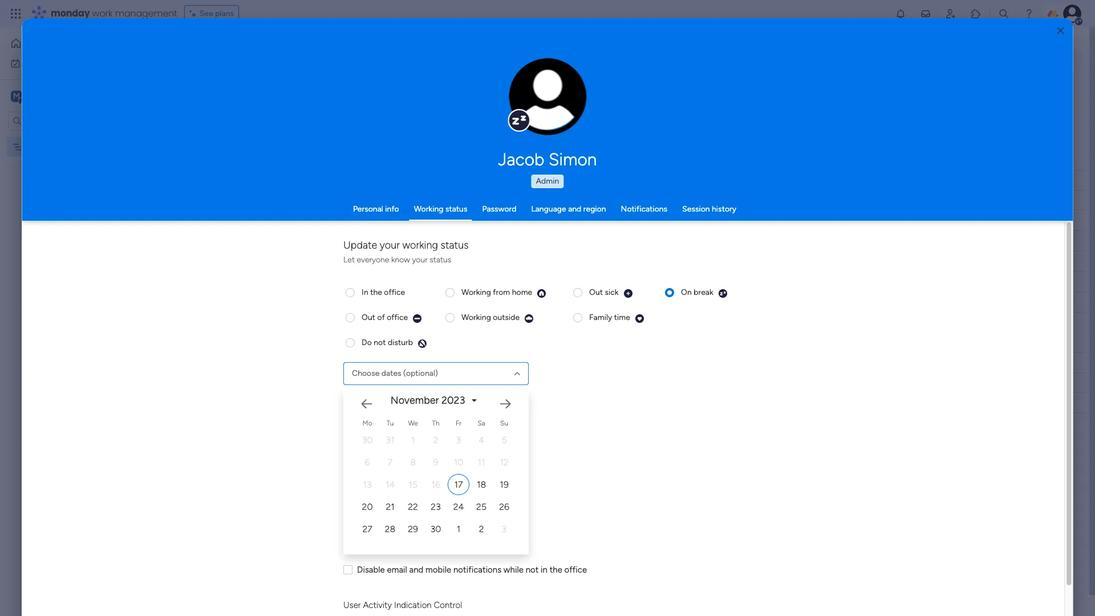 Task type: vqa. For each thing, say whether or not it's contained in the screenshot.
the history on the top of page
yes



Task type: locate. For each thing, give the bounding box(es) containing it.
we
[[408, 419, 418, 427]]

working status
[[414, 204, 468, 214]]

see more
[[520, 63, 555, 72]]

do
[[362, 338, 372, 347]]

picture
[[537, 113, 560, 121]]

0 vertical spatial your
[[468, 63, 484, 73]]

out up do
[[362, 312, 376, 322]]

choose
[[352, 368, 380, 378]]

1 right project
[[243, 216, 247, 226]]

preview image right home
[[537, 288, 547, 298]]

20 button
[[357, 496, 379, 517]]

0 horizontal spatial and
[[380, 63, 393, 73]]

see plans button
[[184, 5, 239, 22]]

office up disturb
[[387, 312, 408, 322]]

1 horizontal spatial see
[[520, 63, 534, 72]]

and
[[380, 63, 393, 73], [568, 204, 582, 214], [410, 565, 424, 575]]

in the office
[[362, 287, 406, 297]]

17 inside button
[[455, 479, 463, 490]]

1 horizontal spatial out
[[590, 287, 603, 297]]

2 horizontal spatial and
[[568, 204, 582, 214]]

change
[[524, 103, 550, 112]]

1 horizontal spatial of
[[378, 312, 385, 322]]

notifications image
[[895, 8, 907, 19]]

and up nov 17
[[568, 204, 582, 214]]

info
[[385, 204, 399, 214]]

Status field
[[479, 356, 508, 369]]

jacob
[[499, 150, 545, 170]]

19 button
[[494, 474, 516, 495]]

0 horizontal spatial preview image
[[413, 314, 423, 323]]

see left plans
[[200, 9, 213, 18]]

18
[[477, 479, 487, 490]]

0 horizontal spatial 1
[[243, 216, 247, 226]]

time
[[615, 312, 631, 322]]

column information image
[[516, 358, 526, 367]]

2 preview image from the left
[[635, 314, 645, 323]]

manage
[[175, 63, 203, 73]]

preview image right sick
[[624, 288, 633, 298]]

language
[[532, 204, 567, 214]]

choose dates (optional)
[[352, 368, 438, 378]]

preview image up the owner
[[418, 339, 428, 348]]

working for working status
[[414, 204, 444, 214]]

0 vertical spatial and
[[380, 63, 393, 73]]

1 vertical spatial office
[[387, 312, 408, 322]]

office for out of office
[[387, 312, 408, 322]]

due
[[555, 175, 570, 185]]

invite members image
[[946, 8, 957, 19]]

1 horizontal spatial 1
[[457, 524, 461, 534]]

track
[[414, 63, 432, 73]]

not
[[374, 338, 386, 347], [526, 565, 539, 575]]

search everything image
[[999, 8, 1010, 19]]

see for see more
[[520, 63, 534, 72]]

history
[[712, 204, 737, 214]]

user activity indication control
[[344, 600, 463, 611]]

see for see plans
[[200, 9, 213, 18]]

office up 'out of office'
[[384, 287, 406, 297]]

see inside button
[[200, 9, 213, 18]]

working on it
[[470, 216, 517, 225]]

23
[[431, 501, 441, 512]]

status
[[482, 358, 505, 367]]

type
[[220, 63, 236, 73]]

preview image right break on the right of page
[[719, 288, 728, 298]]

2 vertical spatial status
[[430, 255, 452, 265]]

in
[[362, 287, 369, 297]]

27 button
[[357, 518, 379, 540]]

out
[[590, 287, 603, 297], [362, 312, 376, 322]]

Owner field
[[412, 356, 442, 369]]

office
[[384, 287, 406, 297], [387, 312, 408, 322], [565, 565, 588, 575]]

select product image
[[10, 8, 22, 19]]

1 vertical spatial 1
[[457, 524, 461, 534]]

2 horizontal spatial of
[[434, 63, 442, 73]]

0 horizontal spatial not
[[374, 338, 386, 347]]

0 horizontal spatial the
[[371, 287, 383, 297]]

not left in
[[526, 565, 539, 575]]

0 horizontal spatial 17
[[455, 479, 463, 490]]

21
[[386, 501, 395, 512]]

0 vertical spatial the
[[371, 287, 383, 297]]

Due date field
[[552, 174, 591, 186]]

disturb
[[388, 338, 413, 347]]

see left more
[[520, 63, 534, 72]]

1 vertical spatial 17
[[455, 479, 463, 490]]

17 right nov
[[578, 217, 585, 225]]

where
[[444, 63, 466, 73]]

working right info
[[414, 204, 444, 214]]

update your working status let everyone know your status
[[344, 239, 469, 265]]

status down the working
[[430, 255, 452, 265]]

owner
[[415, 358, 439, 367]]

list box
[[0, 135, 146, 310]]

preview image
[[537, 288, 547, 298], [624, 288, 633, 298], [719, 288, 728, 298], [525, 314, 534, 323], [418, 339, 428, 348]]

27
[[363, 524, 373, 534]]

preview image right outside
[[525, 314, 534, 323]]

your up know
[[380, 239, 400, 252]]

1 vertical spatial and
[[568, 204, 582, 214]]

of
[[238, 63, 246, 73], [434, 63, 442, 73], [378, 312, 385, 322]]

1 horizontal spatial and
[[410, 565, 424, 575]]

0 vertical spatial see
[[200, 9, 213, 18]]

working left from
[[462, 287, 492, 297]]

keep
[[395, 63, 412, 73]]

working left outside
[[462, 312, 492, 322]]

1 horizontal spatial preview image
[[635, 314, 645, 323]]

not right do
[[374, 338, 386, 347]]

your right 'where'
[[468, 63, 484, 73]]

preview image
[[413, 314, 423, 323], [635, 314, 645, 323]]

0 vertical spatial out
[[590, 287, 603, 297]]

office right in
[[565, 565, 588, 575]]

0 horizontal spatial see
[[200, 9, 213, 18]]

preview image for on break
[[719, 288, 728, 298]]

1 vertical spatial out
[[362, 312, 376, 322]]

28 button
[[380, 518, 401, 540]]

jacob simon
[[499, 150, 597, 170]]

25 button
[[471, 496, 493, 517]]

17 up 24
[[455, 479, 463, 490]]

mobile
[[426, 565, 452, 575]]

project
[[486, 63, 512, 73]]

preview image up disturb
[[413, 314, 423, 323]]

1 vertical spatial see
[[520, 63, 534, 72]]

do not disturb
[[362, 338, 413, 347]]

out left sick
[[590, 287, 603, 297]]

1 preview image from the left
[[413, 314, 423, 323]]

while
[[504, 565, 524, 575]]

status left 'not'
[[446, 204, 468, 214]]

1 down 24 button
[[457, 524, 461, 534]]

working
[[414, 204, 444, 214], [470, 216, 499, 225], [462, 287, 492, 297], [462, 312, 492, 322]]

working down password link
[[470, 216, 499, 225]]

session history link
[[683, 204, 737, 214]]

30 button
[[425, 518, 447, 540]]

of right type at left
[[238, 63, 246, 73]]

status
[[446, 204, 468, 214], [441, 239, 469, 252], [430, 255, 452, 265]]

set
[[333, 63, 344, 73]]

2 vertical spatial and
[[410, 565, 424, 575]]

your down the working
[[412, 255, 428, 265]]

1 horizontal spatial your
[[412, 255, 428, 265]]

and left keep
[[380, 63, 393, 73]]

1 vertical spatial not
[[526, 565, 539, 575]]

nov 17
[[562, 217, 585, 225]]

manage any type of project. assign owners, set timelines and keep track of where your project stands.
[[175, 63, 539, 73]]

of right track
[[434, 63, 442, 73]]

stands.
[[514, 63, 539, 73]]

0 vertical spatial 1
[[243, 216, 247, 226]]

region
[[584, 204, 606, 214]]

29 button
[[403, 518, 424, 540]]

preview image for out sick
[[624, 288, 633, 298]]

2 vertical spatial office
[[565, 565, 588, 575]]

inbox image
[[921, 8, 932, 19]]

jacob simon image
[[1064, 5, 1082, 23]]

status right the working
[[441, 239, 469, 252]]

session
[[683, 204, 710, 214]]

2023
[[442, 394, 466, 407]]

m button
[[8, 86, 114, 106]]

0 vertical spatial office
[[384, 287, 406, 297]]

of down in the office
[[378, 312, 385, 322]]

preview image right time
[[635, 314, 645, 323]]

on break
[[682, 287, 714, 297]]

working for working from home
[[462, 287, 492, 297]]

29
[[408, 524, 419, 534]]

0 horizontal spatial out
[[362, 312, 376, 322]]

project.
[[247, 63, 275, 73]]

0 horizontal spatial your
[[380, 239, 400, 252]]

0 vertical spatial 17
[[578, 217, 585, 225]]

fr
[[456, 419, 462, 427]]

1 vertical spatial the
[[550, 565, 563, 575]]

and right email
[[410, 565, 424, 575]]

disable email and mobile notifications while not in the office
[[358, 565, 588, 575]]

1 horizontal spatial not
[[526, 565, 539, 575]]

control
[[434, 600, 463, 611]]

option
[[0, 136, 146, 139]]



Task type: describe. For each thing, give the bounding box(es) containing it.
workspace image
[[11, 90, 22, 102]]

25
[[477, 501, 487, 512]]

more
[[536, 63, 555, 72]]

any
[[205, 63, 218, 73]]

1 horizontal spatial 17
[[578, 217, 585, 225]]

work
[[92, 7, 113, 20]]

user
[[344, 600, 361, 611]]

it
[[512, 216, 517, 225]]

m
[[13, 91, 20, 101]]

28
[[385, 524, 396, 534]]

profile
[[551, 103, 572, 112]]

su
[[501, 419, 509, 427]]

21 button
[[380, 496, 401, 517]]

working for working outside
[[462, 312, 492, 322]]

dates
[[382, 368, 402, 378]]

preview image for working from home
[[537, 288, 547, 298]]

november 2023
[[391, 394, 466, 407]]

working status link
[[414, 204, 468, 214]]

november 2023 region
[[344, 380, 875, 554]]

project
[[216, 216, 241, 226]]

session history
[[683, 204, 737, 214]]

due date
[[555, 175, 588, 185]]

simon
[[549, 150, 597, 170]]

know
[[392, 255, 410, 265]]

working from home
[[462, 287, 533, 297]]

19
[[500, 479, 509, 490]]

close image
[[1058, 27, 1065, 35]]

not started
[[472, 196, 515, 205]]

disable
[[358, 565, 385, 575]]

2 button
[[471, 518, 493, 540]]

apps image
[[971, 8, 982, 19]]

working
[[403, 239, 439, 252]]

18 button
[[471, 474, 493, 495]]

mo
[[363, 419, 373, 427]]

help image
[[1024, 8, 1035, 19]]

timelines
[[346, 63, 378, 73]]

management
[[115, 7, 177, 20]]

preview image for working outside
[[525, 314, 534, 323]]

november
[[391, 394, 439, 407]]

notifications
[[621, 204, 668, 214]]

working for working on it
[[470, 216, 499, 225]]

language and region
[[532, 204, 606, 214]]

in
[[541, 565, 548, 575]]

1 horizontal spatial the
[[550, 565, 563, 575]]

break
[[694, 287, 714, 297]]

personal info link
[[353, 204, 399, 214]]

th
[[433, 419, 440, 427]]

0 horizontal spatial of
[[238, 63, 246, 73]]

sa
[[478, 419, 486, 427]]

update
[[344, 239, 378, 252]]

2 vertical spatial your
[[412, 255, 428, 265]]

date
[[572, 175, 588, 185]]

1 vertical spatial status
[[441, 239, 469, 252]]

monday
[[51, 7, 90, 20]]

nov
[[562, 217, 576, 225]]

out sick
[[590, 287, 619, 297]]

assign
[[277, 63, 301, 73]]

working outside
[[462, 312, 520, 322]]

preview image for do not disturb
[[418, 339, 428, 348]]

from
[[493, 287, 511, 297]]

everyone
[[357, 255, 390, 265]]

change profile picture button
[[509, 58, 587, 136]]

personal info
[[353, 204, 399, 214]]

out for out of office
[[362, 312, 376, 322]]

let
[[344, 255, 355, 265]]

1 vertical spatial your
[[380, 239, 400, 252]]

1 inside button
[[457, 524, 461, 534]]

out for out sick
[[590, 287, 603, 297]]

family
[[590, 312, 613, 322]]

preview image for family time
[[635, 314, 645, 323]]

26
[[500, 501, 510, 512]]

office for in the office
[[384, 287, 406, 297]]

20
[[362, 501, 373, 512]]

password
[[482, 204, 517, 214]]

2 horizontal spatial your
[[468, 63, 484, 73]]

26 button
[[494, 496, 516, 517]]

admin
[[536, 176, 559, 186]]

2
[[479, 524, 484, 534]]

on
[[682, 287, 692, 297]]

home image
[[10, 38, 22, 49]]

24
[[454, 501, 464, 512]]

22 button
[[403, 496, 424, 517]]

23 button
[[425, 496, 447, 517]]

jacob simon button
[[391, 150, 705, 170]]

0 vertical spatial status
[[446, 204, 468, 214]]

tu
[[387, 419, 394, 427]]

outside
[[493, 312, 520, 322]]

email
[[387, 565, 408, 575]]

started
[[488, 196, 515, 205]]

language and region link
[[532, 204, 606, 214]]

project 1
[[216, 216, 247, 226]]

preview image for out of office
[[413, 314, 423, 323]]

my work image
[[10, 58, 21, 68]]

caret down image
[[472, 397, 477, 405]]

30
[[431, 524, 442, 534]]

family time
[[590, 312, 631, 322]]

change profile picture
[[524, 103, 572, 121]]

notifications
[[454, 565, 502, 575]]

monday work management
[[51, 7, 177, 20]]

0 vertical spatial not
[[374, 338, 386, 347]]

password link
[[482, 204, 517, 214]]

out of office
[[362, 312, 408, 322]]



